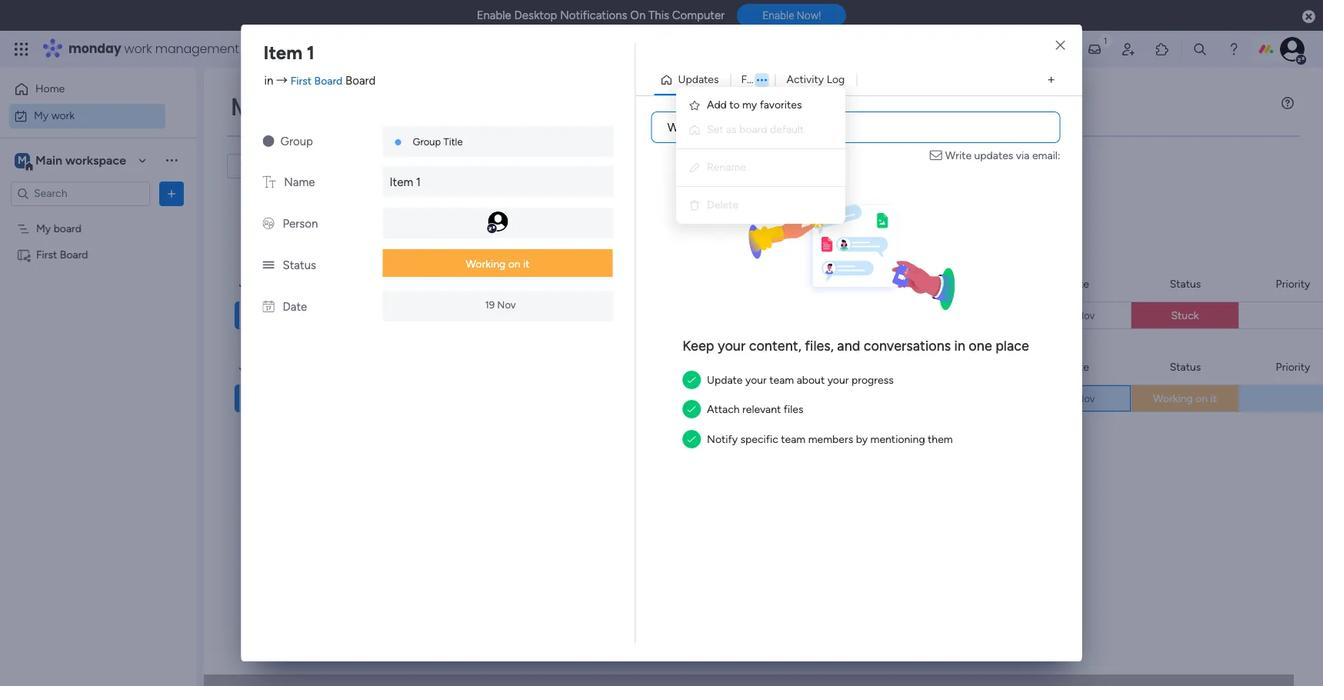 Task type: vqa. For each thing, say whether or not it's contained in the screenshot.
Item
yes



Task type: locate. For each thing, give the bounding box(es) containing it.
0 horizontal spatial 1
[[287, 309, 292, 322]]

0 horizontal spatial 19
[[485, 299, 495, 311]]

it
[[523, 258, 530, 271], [1211, 392, 1217, 406]]

group title
[[413, 136, 463, 148]]

priority
[[1276, 277, 1311, 290], [1276, 361, 1311, 374]]

dapulse date column image
[[263, 300, 274, 314]]

0 vertical spatial on
[[508, 258, 521, 271]]

your right the about
[[828, 374, 849, 387]]

1 vertical spatial priority
[[1276, 361, 1311, 374]]

0 vertical spatial first
[[291, 74, 312, 87]]

0 horizontal spatial /
[[306, 278, 314, 297]]

files,
[[805, 338, 834, 355]]

1 horizontal spatial enable
[[763, 9, 795, 22]]

0 horizontal spatial first board link
[[291, 74, 343, 87]]

enable for enable desktop notifications on this computer
[[477, 8, 512, 22]]

delete image
[[689, 199, 701, 212]]

customize button
[[491, 154, 574, 179]]

2 horizontal spatial group
[[847, 277, 878, 290]]

desktop
[[514, 8, 557, 22]]

in
[[264, 73, 273, 87], [955, 338, 966, 355]]

0 vertical spatial board
[[740, 123, 768, 136]]

0 vertical spatial first board
[[36, 248, 88, 261]]

group up the filter dashboard by text search field
[[280, 135, 313, 149]]

status up today /
[[283, 259, 316, 272]]

your for content,
[[718, 338, 746, 355]]

your right "keep"
[[718, 338, 746, 355]]

1 horizontal spatial working on it
[[1153, 392, 1217, 406]]

1 horizontal spatial working
[[1153, 392, 1193, 406]]

work for monday
[[124, 40, 152, 58]]

0 horizontal spatial working
[[466, 258, 506, 271]]

team for members
[[781, 433, 806, 446]]

status down stuck
[[1170, 361, 1201, 374]]

it inside dialog
[[523, 258, 530, 271]]

0 horizontal spatial it
[[523, 258, 530, 271]]

2 priority from the top
[[1276, 361, 1311, 374]]

my down search in workspace field
[[36, 222, 51, 235]]

1 horizontal spatial first board
[[643, 393, 695, 406]]

delete menu item
[[689, 196, 833, 215]]

add view image
[[1048, 74, 1055, 86]]

0 horizontal spatial item
[[264, 42, 302, 64]]

dapulse close image
[[1303, 9, 1316, 25]]

first board
[[36, 248, 88, 261], [643, 393, 695, 406]]

2 horizontal spatial first
[[643, 393, 664, 406]]

status
[[283, 259, 316, 272], [1170, 277, 1201, 290], [1170, 361, 1201, 374]]

my for my board
[[36, 222, 51, 235]]

plans
[[290, 42, 316, 55]]

activity log
[[787, 73, 845, 86]]

files
[[784, 404, 804, 417]]

first board down my board
[[36, 248, 88, 261]]

1 vertical spatial 1
[[416, 175, 421, 189]]

write
[[668, 120, 698, 135], [946, 149, 972, 162]]

1 horizontal spatial it
[[1211, 392, 1217, 406]]

0 horizontal spatial work
[[51, 109, 75, 122]]

1 down "hide"
[[416, 175, 421, 189]]

workspace
[[65, 153, 126, 167]]

monday work management
[[68, 40, 239, 58]]

1 vertical spatial working on it
[[1153, 392, 1217, 406]]

0 horizontal spatial 19 nov
[[485, 299, 516, 311]]

0 vertical spatial work
[[124, 40, 152, 58]]

1 horizontal spatial 1
[[307, 42, 315, 64]]

0 horizontal spatial on
[[508, 258, 521, 271]]

date down 17 nov on the right top of the page
[[1067, 361, 1090, 374]]

item
[[264, 42, 302, 64], [390, 175, 413, 189]]

my down home
[[34, 109, 49, 122]]

enable left the desktop
[[477, 8, 512, 22]]

my up v2 sun image
[[231, 89, 266, 124]]

items right the 0
[[357, 227, 384, 240]]

/ left the 0
[[337, 222, 344, 242]]

2 horizontal spatial 1
[[416, 175, 421, 189]]

dapulse text column image
[[263, 175, 276, 189]]

1 vertical spatial write
[[946, 149, 972, 162]]

person
[[283, 217, 318, 231]]

via
[[1016, 149, 1030, 162]]

first left attach
[[643, 393, 664, 406]]

1 horizontal spatial first board link
[[641, 386, 783, 413]]

rename image
[[689, 162, 701, 174]]

0 horizontal spatial item 1
[[264, 42, 315, 64]]

notifications
[[560, 8, 628, 22]]

0 vertical spatial 1
[[307, 42, 315, 64]]

1 vertical spatial team
[[781, 433, 806, 446]]

19
[[485, 299, 495, 311], [1065, 393, 1074, 404]]

team
[[770, 374, 794, 387], [781, 433, 806, 446]]

item up →
[[264, 42, 302, 64]]

keep
[[683, 338, 715, 355]]

work down home
[[51, 109, 75, 122]]

add
[[707, 98, 727, 112]]

group up "hide"
[[413, 136, 441, 148]]

1 vertical spatial /
[[306, 278, 314, 297]]

work right monday
[[124, 40, 152, 58]]

set
[[707, 123, 724, 136]]

date up 17 nov on the right top of the page
[[1067, 277, 1090, 290]]

1 horizontal spatial 19 nov
[[1065, 393, 1095, 404]]

in left one on the right of the page
[[955, 338, 966, 355]]

1 horizontal spatial board
[[740, 123, 768, 136]]

0 vertical spatial /
[[337, 222, 344, 242]]

0 vertical spatial items
[[458, 159, 485, 172]]

date
[[1067, 277, 1090, 290], [283, 300, 307, 314], [1067, 361, 1090, 374]]

add to my favorites image
[[689, 99, 701, 112]]

monday
[[68, 40, 121, 58]]

on inside the item 1 dialog
[[508, 258, 521, 271]]

0 vertical spatial priority
[[1276, 277, 1311, 290]]

0 vertical spatial item
[[264, 42, 302, 64]]

team left the about
[[770, 374, 794, 387]]

1 right project
[[287, 309, 292, 322]]

write inside button
[[668, 120, 698, 135]]

your
[[718, 338, 746, 355], [746, 374, 767, 387], [828, 374, 849, 387]]

1 vertical spatial working
[[1153, 392, 1193, 406]]

write left an
[[668, 120, 698, 135]]

computer
[[672, 8, 725, 22]]

first right →
[[291, 74, 312, 87]]

relevant
[[743, 404, 781, 417]]

work inside button
[[51, 109, 75, 122]]

group up the keep your content, files, and conversations in one place
[[847, 277, 878, 290]]

jacob simon image
[[1280, 37, 1305, 62]]

home button
[[9, 77, 165, 102]]

1 vertical spatial first board link
[[641, 386, 783, 413]]

2 vertical spatial date
[[1067, 361, 1090, 374]]

write left updates
[[946, 149, 972, 162]]

work
[[124, 40, 152, 58], [51, 109, 75, 122]]

this
[[649, 8, 670, 22]]

workspace selection element
[[15, 151, 129, 171]]

0 vertical spatial status
[[283, 259, 316, 272]]

first inside in → first board board
[[291, 74, 312, 87]]

board right as
[[740, 123, 768, 136]]

updates
[[975, 149, 1014, 162]]

select product image
[[14, 42, 29, 57]]

0 vertical spatial team
[[770, 374, 794, 387]]

1 horizontal spatial work
[[124, 40, 152, 58]]

team down files
[[781, 433, 806, 446]]

1 horizontal spatial group
[[413, 136, 441, 148]]

update...
[[717, 120, 764, 135]]

0 vertical spatial 19
[[485, 299, 495, 311]]

1 vertical spatial on
[[1196, 392, 1208, 406]]

your for team
[[746, 374, 767, 387]]

1 image
[[1099, 32, 1113, 49]]

1 up in → first board board
[[307, 42, 315, 64]]

rename menu item
[[689, 159, 833, 177]]

activity
[[787, 73, 824, 86]]

write for write an update...
[[668, 120, 698, 135]]

1 vertical spatial work
[[51, 109, 75, 122]]

board
[[740, 123, 768, 136], [54, 222, 82, 235]]

0 horizontal spatial first board
[[36, 248, 88, 261]]

your up attach relevant files at right
[[746, 374, 767, 387]]

1 vertical spatial in
[[955, 338, 966, 355]]

first board link up work on the top
[[291, 74, 343, 87]]

date inside the item 1 dialog
[[283, 300, 307, 314]]

members
[[808, 433, 854, 446]]

my work
[[34, 109, 75, 122]]

1 vertical spatial item
[[390, 175, 413, 189]]

1 priority from the top
[[1276, 277, 1311, 290]]

list box
[[0, 212, 196, 476]]

status up stuck
[[1170, 277, 1201, 290]]

apps image
[[1155, 42, 1170, 57]]

main
[[35, 153, 62, 167]]

notify
[[707, 433, 738, 446]]

item 1 up →
[[264, 42, 315, 64]]

0 horizontal spatial board
[[54, 222, 82, 235]]

1 vertical spatial 19
[[1065, 393, 1074, 404]]

updates
[[678, 73, 719, 86]]

search everything image
[[1193, 42, 1208, 57]]

1 horizontal spatial 19
[[1065, 393, 1074, 404]]

board down search in workspace field
[[54, 222, 82, 235]]

working on it
[[466, 258, 530, 271], [1153, 392, 1217, 406]]

item down "hide"
[[390, 175, 413, 189]]

1 vertical spatial 19 nov
[[1065, 393, 1095, 404]]

1 vertical spatial board
[[54, 222, 82, 235]]

by
[[856, 433, 868, 446]]

group
[[280, 135, 313, 149], [413, 136, 441, 148], [847, 277, 878, 290]]

items right done
[[458, 159, 485, 172]]

first board link up "notify"
[[641, 386, 783, 413]]

default
[[770, 123, 804, 136]]

19 nov
[[485, 299, 516, 311], [1065, 393, 1095, 404]]

list box containing my board
[[0, 212, 196, 476]]

0 vertical spatial it
[[523, 258, 530, 271]]

0 vertical spatial date
[[1067, 277, 1090, 290]]

rename
[[707, 161, 746, 174]]

1 vertical spatial item 1
[[390, 175, 421, 189]]

my for my work
[[231, 89, 266, 124]]

/ right today
[[306, 278, 314, 297]]

first board link inside the item 1 dialog
[[291, 74, 343, 87]]

0 vertical spatial write
[[668, 120, 698, 135]]

v2 sun image
[[263, 135, 274, 149]]

my inside button
[[34, 109, 49, 122]]

1 vertical spatial first board
[[643, 393, 695, 406]]

workspace image
[[15, 152, 30, 169]]

0 vertical spatial working
[[466, 258, 506, 271]]

0 vertical spatial working on it
[[466, 258, 530, 271]]

first right "shareable board" image
[[36, 248, 57, 261]]

date down today /
[[283, 300, 307, 314]]

1
[[307, 42, 315, 64], [416, 175, 421, 189], [287, 309, 292, 322]]

options image
[[751, 75, 773, 85]]

0 vertical spatial item 1
[[264, 42, 315, 64]]

0 horizontal spatial write
[[668, 120, 698, 135]]

0 horizontal spatial working on it
[[466, 258, 530, 271]]

/
[[337, 222, 344, 242], [306, 278, 314, 297]]

see
[[269, 42, 288, 55]]

specific
[[741, 433, 779, 446]]

Search in workspace field
[[32, 185, 129, 202]]

board inside in → first board board
[[314, 74, 343, 87]]

1 vertical spatial items
[[357, 227, 384, 240]]

item 1
[[264, 42, 315, 64], [390, 175, 421, 189]]

None search field
[[227, 154, 372, 179]]

0 vertical spatial first board link
[[291, 74, 343, 87]]

now!
[[797, 9, 821, 22]]

first board left attach
[[643, 393, 695, 406]]

0 horizontal spatial enable
[[477, 8, 512, 22]]

item 1 down "hide"
[[390, 175, 421, 189]]

v2 multiple person column image
[[263, 217, 274, 231]]

1 vertical spatial date
[[283, 300, 307, 314]]

option
[[0, 215, 196, 218]]

0 vertical spatial in
[[264, 73, 273, 87]]

0 horizontal spatial items
[[357, 227, 384, 240]]

write updates via email:
[[946, 149, 1061, 162]]

my
[[231, 89, 266, 124], [34, 109, 49, 122], [36, 222, 51, 235]]

write an update...
[[668, 120, 764, 135]]

enable inside enable now! button
[[763, 9, 795, 22]]

in left →
[[264, 73, 273, 87]]

menu
[[676, 87, 846, 224]]

enable left now!
[[763, 9, 795, 22]]

19 inside the item 1 dialog
[[485, 299, 495, 311]]

1 vertical spatial first
[[36, 248, 57, 261]]

1 horizontal spatial on
[[1196, 392, 1208, 406]]

0 vertical spatial 19 nov
[[485, 299, 516, 311]]

1 horizontal spatial first
[[291, 74, 312, 87]]

1 horizontal spatial write
[[946, 149, 972, 162]]

an
[[701, 120, 714, 135]]



Task type: describe. For each thing, give the bounding box(es) containing it.
main workspace
[[35, 153, 126, 167]]

0 horizontal spatial group
[[280, 135, 313, 149]]

2 vertical spatial first
[[643, 393, 664, 406]]

done
[[431, 159, 455, 172]]

enable now! button
[[737, 4, 847, 27]]

1 horizontal spatial item
[[390, 175, 413, 189]]

nov inside the item 1 dialog
[[497, 299, 516, 311]]

status inside the item 1 dialog
[[283, 259, 316, 272]]

m
[[18, 154, 27, 167]]

item 1 dialog
[[0, 0, 1324, 686]]

17
[[1065, 310, 1074, 321]]

see plans
[[269, 42, 316, 55]]

favorites
[[760, 98, 802, 112]]

past dates / 0 items
[[259, 222, 384, 242]]

update
[[707, 374, 743, 387]]

place
[[996, 338, 1030, 355]]

progress
[[852, 374, 894, 387]]

update your team about your progress
[[707, 374, 894, 387]]

1 horizontal spatial in
[[955, 338, 966, 355]]

→
[[276, 73, 288, 87]]

enable for enable now!
[[763, 9, 795, 22]]

team for about
[[770, 374, 794, 387]]

17 nov
[[1065, 310, 1095, 321]]

close image
[[1056, 40, 1065, 52]]

menu containing add to my favorites
[[676, 87, 846, 224]]

project 1
[[250, 309, 292, 322]]

enable now!
[[763, 9, 821, 22]]

and
[[837, 338, 861, 355]]

email:
[[1033, 149, 1061, 162]]

1 horizontal spatial item 1
[[390, 175, 421, 189]]

past
[[259, 222, 290, 242]]

stuck
[[1172, 309, 1199, 322]]

work for my
[[51, 109, 75, 122]]

hide done items
[[406, 159, 485, 172]]

to
[[730, 98, 740, 112]]

1 vertical spatial it
[[1211, 392, 1217, 406]]

v2 status image
[[263, 259, 274, 272]]

mentioning
[[871, 433, 925, 446]]

write an update... button
[[651, 112, 1061, 143]]

2 vertical spatial status
[[1170, 361, 1201, 374]]

content,
[[749, 338, 802, 355]]

working inside the item 1 dialog
[[466, 258, 506, 271]]

dates
[[293, 222, 333, 242]]

set as board default image
[[689, 124, 701, 136]]

project
[[250, 309, 285, 322]]

1 horizontal spatial items
[[458, 159, 485, 172]]

0 horizontal spatial in
[[264, 73, 273, 87]]

notifications image
[[1053, 42, 1069, 57]]

my for my work
[[34, 109, 49, 122]]

my work
[[231, 89, 334, 124]]

conversations
[[864, 338, 951, 355]]

keep your content, files, and conversations in one place
[[683, 338, 1030, 355]]

my work button
[[9, 104, 165, 128]]

1 horizontal spatial /
[[337, 222, 344, 242]]

about
[[797, 374, 825, 387]]

today
[[259, 278, 303, 297]]

one
[[969, 338, 993, 355]]

attach relevant files
[[707, 404, 804, 417]]

activity log button
[[775, 68, 857, 92]]

home
[[35, 82, 65, 95]]

help image
[[1227, 42, 1242, 57]]

shareable board image
[[16, 247, 31, 262]]

on
[[630, 8, 646, 22]]

add to my favorites
[[707, 98, 802, 112]]

delete
[[707, 199, 739, 212]]

in → first board board
[[264, 73, 376, 87]]

files
[[741, 73, 763, 86]]

hide
[[406, 159, 428, 172]]

them
[[928, 433, 953, 446]]

enable desktop notifications on this computer
[[477, 8, 725, 22]]

invite members image
[[1121, 42, 1137, 57]]

as
[[726, 123, 737, 136]]

notify specific team members by mentioning them
[[707, 433, 953, 446]]

customize
[[515, 159, 567, 172]]

inbox image
[[1087, 42, 1103, 57]]

title
[[444, 136, 463, 148]]

files button
[[731, 68, 775, 92]]

0
[[347, 227, 354, 240]]

work
[[272, 89, 334, 124]]

board inside menu item
[[740, 123, 768, 136]]

Filter dashboard by text search field
[[227, 154, 372, 179]]

my
[[743, 98, 757, 112]]

log
[[827, 73, 845, 86]]

write for write updates via email:
[[946, 149, 972, 162]]

my board
[[36, 222, 82, 235]]

set as board default
[[707, 123, 804, 136]]

19 nov inside the item 1 dialog
[[485, 299, 516, 311]]

items inside past dates / 0 items
[[357, 227, 384, 240]]

set as board default menu item
[[689, 121, 833, 139]]

updates button
[[654, 68, 731, 92]]

1 vertical spatial status
[[1170, 277, 1201, 290]]

today /
[[259, 278, 317, 297]]

0 horizontal spatial first
[[36, 248, 57, 261]]

management
[[155, 40, 239, 58]]

envelope o image
[[930, 148, 946, 164]]

working on it inside the item 1 dialog
[[466, 258, 530, 271]]

name
[[284, 175, 315, 189]]

see plans button
[[248, 38, 323, 61]]

2 vertical spatial 1
[[287, 309, 292, 322]]

attach
[[707, 404, 740, 417]]



